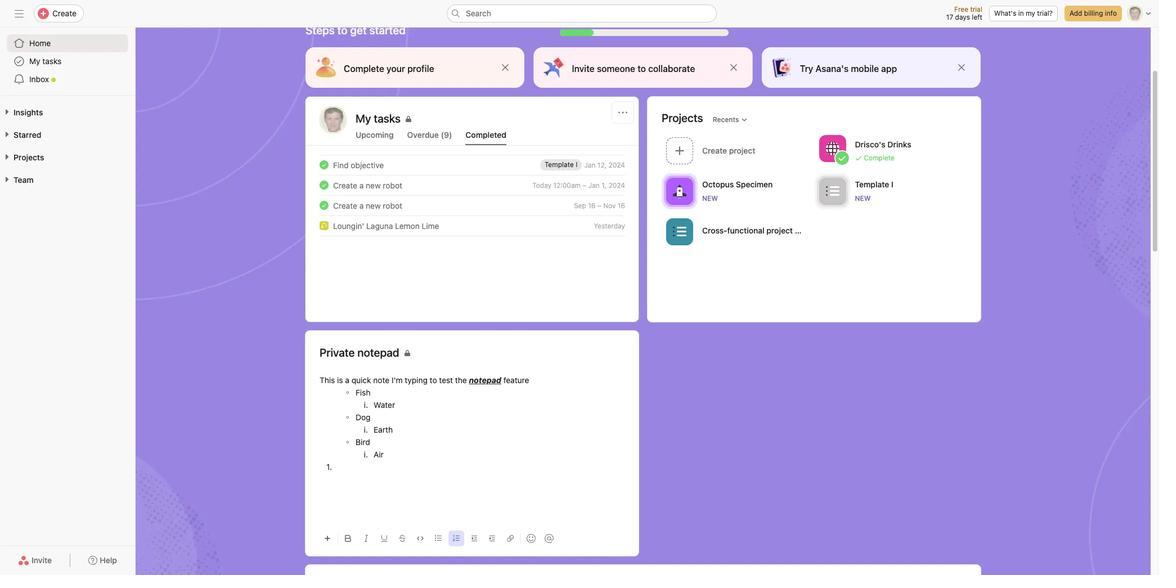 Task type: locate. For each thing, give the bounding box(es) containing it.
projects down starred
[[14, 153, 44, 162]]

rocket image
[[673, 184, 687, 198]]

1 horizontal spatial to
[[430, 375, 437, 385]]

2 completed checkbox from the top
[[317, 199, 331, 212]]

private
[[320, 346, 355, 359]]

new down drisco's
[[855, 194, 871, 202]]

robot for sep
[[383, 201, 402, 210]]

jan 12, 2024 button
[[584, 161, 625, 169]]

projects left recents
[[662, 111, 703, 124]]

– right 12:00am
[[583, 181, 587, 189]]

Completed checkbox
[[317, 158, 331, 172], [317, 199, 331, 212]]

new down the octopus
[[702, 194, 718, 202]]

completed checkbox for create a new robot
[[317, 199, 331, 212]]

insert an object image
[[324, 535, 331, 542]]

1 vertical spatial new
[[366, 201, 381, 210]]

new for octopus specimen
[[702, 194, 718, 202]]

16
[[588, 201, 596, 210], [618, 201, 625, 210]]

loungin' laguna lemon lime
[[333, 221, 439, 230]]

to right steps
[[337, 24, 348, 37]]

dismiss image down days
[[957, 63, 966, 72]]

completed image left the find
[[317, 158, 331, 172]]

1 horizontal spatial new
[[855, 194, 871, 202]]

a right is
[[345, 375, 349, 385]]

starred button
[[0, 129, 41, 141]]

dismiss image for try asana's mobile app
[[957, 63, 966, 72]]

0 horizontal spatial –
[[583, 181, 587, 189]]

document containing this is a quick note i'm typing to test the
[[320, 374, 625, 521]]

16 right the sep
[[588, 201, 596, 210]]

template for template i new
[[855, 179, 889, 189]]

trial?
[[1037, 9, 1053, 17]]

1 vertical spatial robot
[[383, 201, 402, 210]]

at mention image
[[545, 534, 554, 543]]

0 vertical spatial complete
[[344, 64, 384, 74]]

template down drisco's
[[855, 179, 889, 189]]

0 horizontal spatial complete
[[344, 64, 384, 74]]

notepad
[[357, 346, 399, 359], [469, 375, 501, 385]]

complete for complete your profile
[[344, 64, 384, 74]]

– left 'nov'
[[598, 201, 601, 210]]

days
[[955, 13, 970, 21]]

1 horizontal spatial –
[[598, 201, 601, 210]]

1 2024 from the top
[[609, 161, 625, 169]]

create a new robot down objective
[[333, 180, 402, 190]]

0 horizontal spatial list image
[[673, 225, 687, 238]]

upcoming
[[356, 130, 394, 140]]

complete down drisco's drinks
[[864, 153, 895, 162]]

12:00am
[[553, 181, 581, 189]]

left
[[972, 13, 983, 21]]

0 vertical spatial list image
[[826, 184, 839, 198]]

completed image up completed image
[[317, 178, 331, 192]]

2024 right 1,
[[609, 181, 625, 189]]

0 horizontal spatial to
[[337, 24, 348, 37]]

create down the find
[[333, 180, 357, 190]]

completed image
[[317, 158, 331, 172], [317, 178, 331, 192]]

complete
[[344, 64, 384, 74], [864, 153, 895, 162]]

2 dismiss image from the left
[[729, 63, 738, 72]]

0 horizontal spatial i
[[576, 160, 578, 169]]

jan
[[584, 161, 596, 169], [588, 181, 600, 189]]

completed image
[[317, 199, 331, 212]]

to
[[337, 24, 348, 37], [430, 375, 437, 385]]

i up today 12:00am – jan 1, 2024
[[576, 160, 578, 169]]

octopus
[[702, 179, 734, 189]]

document
[[320, 374, 625, 521]]

earth
[[374, 425, 393, 434]]

italics image
[[363, 535, 370, 542]]

robot up loungin' laguna lemon lime
[[383, 201, 402, 210]]

1 horizontal spatial i
[[891, 179, 894, 189]]

robot
[[383, 180, 402, 190], [383, 201, 402, 210]]

my tasks
[[356, 112, 401, 125]]

0 vertical spatial template
[[545, 160, 574, 169]]

1 vertical spatial list image
[[673, 225, 687, 238]]

1 vertical spatial projects
[[14, 153, 44, 162]]

1 completed checkbox from the top
[[317, 158, 331, 172]]

notepad up note
[[357, 346, 399, 359]]

emoji image
[[527, 534, 536, 543]]

1 vertical spatial a
[[359, 201, 364, 210]]

2024
[[609, 161, 625, 169], [609, 181, 625, 189]]

toolbar
[[320, 526, 625, 551]]

1,
[[602, 181, 607, 189]]

0 vertical spatial completed checkbox
[[317, 158, 331, 172]]

0 vertical spatial create
[[52, 8, 77, 18]]

0 vertical spatial notepad
[[357, 346, 399, 359]]

dismiss image for invite someone to collaborate
[[729, 63, 738, 72]]

home link
[[7, 34, 128, 52]]

notepad right 'the' on the bottom left
[[469, 375, 501, 385]]

robot down objective
[[383, 180, 402, 190]]

0 vertical spatial completed image
[[317, 158, 331, 172]]

completed checkbox down completed checkbox
[[317, 199, 331, 212]]

a down find objective
[[359, 180, 364, 190]]

1 horizontal spatial invite
[[572, 64, 595, 74]]

help button
[[81, 550, 124, 571]]

insights button
[[0, 107, 43, 118]]

create a new robot
[[333, 180, 402, 190], [333, 201, 402, 210]]

search button
[[447, 5, 717, 23]]

2 horizontal spatial dismiss image
[[957, 63, 966, 72]]

help
[[100, 555, 117, 565]]

steps
[[306, 24, 335, 37]]

quick
[[352, 375, 371, 385]]

new
[[366, 180, 381, 190], [366, 201, 381, 210]]

laguna
[[366, 221, 393, 230]]

dismiss image for complete your profile
[[501, 63, 510, 72]]

1 vertical spatial template
[[855, 179, 889, 189]]

invite inside button
[[32, 555, 52, 565]]

complete your profile
[[344, 64, 434, 74]]

1 16 from the left
[[588, 201, 596, 210]]

new for sep
[[366, 201, 381, 210]]

recents button
[[708, 112, 753, 127]]

insights
[[14, 107, 43, 117]]

dismiss image
[[501, 63, 510, 72], [729, 63, 738, 72], [957, 63, 966, 72]]

1 horizontal spatial dismiss image
[[729, 63, 738, 72]]

jan left 1,
[[588, 181, 600, 189]]

list image
[[826, 184, 839, 198], [673, 225, 687, 238]]

completed checkbox left the find
[[317, 158, 331, 172]]

your profile
[[387, 64, 434, 74]]

template up 12:00am
[[545, 160, 574, 169]]

0 vertical spatial robot
[[383, 180, 402, 190]]

fish water dog earth bird air
[[356, 388, 395, 459]]

robot for today
[[383, 180, 402, 190]]

1 vertical spatial notepad
[[469, 375, 501, 385]]

1 create a new robot from the top
[[333, 180, 402, 190]]

new down objective
[[366, 180, 381, 190]]

1 vertical spatial completed checkbox
[[317, 199, 331, 212]]

3 dismiss image from the left
[[957, 63, 966, 72]]

0 horizontal spatial new
[[702, 194, 718, 202]]

to left test
[[430, 375, 437, 385]]

1 vertical spatial invite
[[32, 555, 52, 565]]

0 vertical spatial new
[[366, 180, 381, 190]]

list image left 'template i new'
[[826, 184, 839, 198]]

create up home link
[[52, 8, 77, 18]]

1 horizontal spatial notepad
[[469, 375, 501, 385]]

2 new from the top
[[366, 201, 381, 210]]

2024 right 12,
[[609, 161, 625, 169]]

1 vertical spatial –
[[598, 201, 601, 210]]

1 vertical spatial 2024
[[609, 181, 625, 189]]

1 vertical spatial create a new robot
[[333, 201, 402, 210]]

0 vertical spatial invite
[[572, 64, 595, 74]]

tasks
[[42, 56, 62, 66]]

1 dismiss image from the left
[[501, 63, 510, 72]]

dismiss image up recents dropdown button
[[729, 63, 738, 72]]

free trial 17 days left
[[946, 5, 983, 21]]

0 horizontal spatial dismiss image
[[501, 63, 510, 72]]

completed
[[466, 130, 506, 140]]

0 vertical spatial create a new robot
[[333, 180, 402, 190]]

today 12:00am – jan 1, 2024
[[533, 181, 625, 189]]

2 vertical spatial a
[[345, 375, 349, 385]]

template i
[[545, 160, 578, 169]]

2 robot from the top
[[383, 201, 402, 210]]

billing
[[1084, 9, 1103, 17]]

0 horizontal spatial 16
[[588, 201, 596, 210]]

i inside 'template i new'
[[891, 179, 894, 189]]

dismiss image up "my tasks" link
[[501, 63, 510, 72]]

1 robot from the top
[[383, 180, 402, 190]]

1 completed image from the top
[[317, 158, 331, 172]]

template
[[545, 160, 574, 169], [855, 179, 889, 189]]

new up laguna
[[366, 201, 381, 210]]

17
[[946, 13, 953, 21]]

2 vertical spatial create
[[333, 201, 357, 210]]

0 horizontal spatial notepad
[[357, 346, 399, 359]]

template inside 'template i new'
[[855, 179, 889, 189]]

jan left 12,
[[584, 161, 596, 169]]

new
[[702, 194, 718, 202], [855, 194, 871, 202]]

template i new
[[855, 179, 894, 202]]

overdue (9) button
[[407, 130, 452, 145]]

create project link
[[662, 133, 815, 169]]

a up the loungin'
[[359, 201, 364, 210]]

specimen
[[736, 179, 773, 189]]

find
[[333, 160, 349, 170]]

ja
[[328, 115, 338, 125]]

0 vertical spatial i
[[576, 160, 578, 169]]

12,
[[598, 161, 607, 169]]

create a new robot up laguna
[[333, 201, 402, 210]]

a for sep
[[359, 201, 364, 210]]

get started
[[350, 24, 406, 37]]

new inside the octopus specimen new
[[702, 194, 718, 202]]

1 new from the top
[[366, 180, 381, 190]]

i down the drinks
[[891, 179, 894, 189]]

bird
[[356, 437, 370, 447]]

2 create a new robot from the top
[[333, 201, 402, 210]]

lime
[[422, 221, 439, 230]]

changes requested image
[[320, 221, 329, 230]]

this
[[320, 375, 335, 385]]

16 right 'nov'
[[618, 201, 625, 210]]

1 horizontal spatial 16
[[618, 201, 625, 210]]

0 vertical spatial 2024
[[609, 161, 625, 169]]

new for template i
[[855, 194, 871, 202]]

0 horizontal spatial projects
[[14, 153, 44, 162]]

2 new from the left
[[855, 194, 871, 202]]

1 horizontal spatial complete
[[864, 153, 895, 162]]

0 vertical spatial –
[[583, 181, 587, 189]]

jan 12, 2024
[[584, 161, 625, 169]]

0 vertical spatial a
[[359, 180, 364, 190]]

0 horizontal spatial template
[[545, 160, 574, 169]]

drinks
[[888, 139, 911, 149]]

2 completed image from the top
[[317, 178, 331, 192]]

0 horizontal spatial invite
[[32, 555, 52, 565]]

feature
[[503, 375, 529, 385]]

try
[[800, 64, 813, 74]]

1 vertical spatial complete
[[864, 153, 895, 162]]

complete down steps to get started
[[344, 64, 384, 74]]

completed image for find
[[317, 158, 331, 172]]

new inside 'template i new'
[[855, 194, 871, 202]]

create up the loungin'
[[333, 201, 357, 210]]

1 vertical spatial completed image
[[317, 178, 331, 192]]

search list box
[[447, 5, 717, 23]]

1 new from the left
[[702, 194, 718, 202]]

1 horizontal spatial projects
[[662, 111, 703, 124]]

add
[[1070, 9, 1082, 17]]

1 horizontal spatial template
[[855, 179, 889, 189]]

1 horizontal spatial list image
[[826, 184, 839, 198]]

1 vertical spatial create
[[333, 180, 357, 190]]

list image left cross-
[[673, 225, 687, 238]]

1 vertical spatial i
[[891, 179, 894, 189]]



Task type: vqa. For each thing, say whether or not it's contained in the screenshot.
1️⃣
no



Task type: describe. For each thing, give the bounding box(es) containing it.
invite button
[[11, 550, 59, 571]]

starred
[[14, 130, 41, 140]]

global element
[[0, 28, 135, 95]]

home
[[29, 38, 51, 48]]

i for template i
[[576, 160, 578, 169]]

code image
[[417, 535, 424, 542]]

mobile app
[[851, 64, 897, 74]]

list image inside cross-functional project plan link
[[673, 225, 687, 238]]

info
[[1105, 9, 1117, 17]]

inbox link
[[7, 70, 128, 88]]

0 vertical spatial to
[[337, 24, 348, 37]]

Completed checkbox
[[317, 178, 331, 192]]

decrease list indent image
[[471, 535, 478, 542]]

numbered list image
[[453, 535, 460, 542]]

underline image
[[381, 535, 388, 542]]

strikethrough image
[[399, 535, 406, 542]]

1 vertical spatial to
[[430, 375, 437, 385]]

2 16 from the left
[[618, 201, 625, 210]]

i'm
[[392, 375, 403, 385]]

invite for invite
[[32, 555, 52, 565]]

new for today
[[366, 180, 381, 190]]

i for template i new
[[891, 179, 894, 189]]

invite for invite someone to collaborate
[[572, 64, 595, 74]]

cross-functional project plan
[[702, 225, 811, 235]]

ja button
[[320, 106, 347, 133]]

objective
[[351, 160, 384, 170]]

private notepad
[[320, 346, 399, 359]]

my tasks link
[[7, 52, 128, 70]]

completed image for create
[[317, 178, 331, 192]]

a for today
[[359, 180, 364, 190]]

(9)
[[441, 130, 452, 140]]

note
[[373, 375, 390, 385]]

0 vertical spatial projects
[[662, 111, 703, 124]]

air
[[374, 450, 384, 459]]

free
[[954, 5, 969, 14]]

bulleted list image
[[435, 535, 442, 542]]

complete for complete
[[864, 153, 895, 162]]

create a new robot for sep
[[333, 201, 402, 210]]

typing
[[405, 375, 428, 385]]

team
[[14, 175, 34, 185]]

yesterday
[[594, 221, 625, 230]]

what's in my trial? button
[[989, 6, 1058, 21]]

template for template i
[[545, 160, 574, 169]]

template i link
[[540, 159, 582, 171]]

overdue
[[407, 130, 439, 140]]

cross-
[[702, 225, 727, 235]]

create for today 12:00am
[[333, 180, 357, 190]]

bold image
[[345, 535, 352, 542]]

sep
[[574, 201, 586, 210]]

in
[[1018, 9, 1024, 17]]

my
[[29, 56, 40, 66]]

completed button
[[466, 130, 506, 145]]

the
[[455, 375, 467, 385]]

2 2024 from the top
[[609, 181, 625, 189]]

loungin'
[[333, 221, 364, 230]]

cross-functional project plan link
[[662, 214, 815, 250]]

projects inside dropdown button
[[14, 153, 44, 162]]

recents
[[713, 115, 739, 124]]

try asana's mobile app
[[800, 64, 897, 74]]

trial
[[970, 5, 983, 14]]

functional
[[727, 225, 765, 235]]

my tasks
[[29, 56, 62, 66]]

increase list indent image
[[489, 535, 496, 542]]

link image
[[507, 535, 514, 542]]

drisco's drinks
[[855, 139, 911, 149]]

actions image
[[618, 108, 627, 117]]

plan
[[795, 225, 811, 235]]

today
[[533, 181, 552, 189]]

add billing info button
[[1065, 6, 1122, 21]]

hide sidebar image
[[15, 9, 24, 18]]

create inside popup button
[[52, 8, 77, 18]]

is
[[337, 375, 343, 385]]

someone
[[597, 64, 635, 74]]

water
[[374, 400, 395, 410]]

steps to get started
[[306, 24, 406, 37]]

what's in my trial?
[[994, 9, 1053, 17]]

yesterday button
[[594, 221, 625, 230]]

create for sep 16
[[333, 201, 357, 210]]

find objective
[[333, 160, 384, 170]]

create button
[[34, 5, 84, 23]]

test
[[439, 375, 453, 385]]

team button
[[0, 174, 34, 186]]

my tasks link
[[356, 111, 625, 127]]

overdue (9)
[[407, 130, 452, 140]]

globe image
[[826, 142, 839, 155]]

– for jan
[[583, 181, 587, 189]]

asana's
[[816, 64, 849, 74]]

to collaborate
[[638, 64, 695, 74]]

drisco's
[[855, 139, 886, 149]]

my
[[1026, 9, 1035, 17]]

fish
[[356, 388, 371, 397]]

project
[[767, 225, 793, 235]]

invite someone to collaborate
[[572, 64, 695, 74]]

– for nov
[[598, 201, 601, 210]]

this is a quick note i'm typing to test the notepad feature
[[320, 375, 529, 385]]

inbox
[[29, 74, 49, 84]]

add billing info
[[1070, 9, 1117, 17]]

what's
[[994, 9, 1017, 17]]

1 vertical spatial jan
[[588, 181, 600, 189]]

0 vertical spatial jan
[[584, 161, 596, 169]]

dog
[[356, 412, 371, 422]]

projects button
[[0, 152, 44, 163]]

completed checkbox for find objective
[[317, 158, 331, 172]]

create a new robot for today
[[333, 180, 402, 190]]



